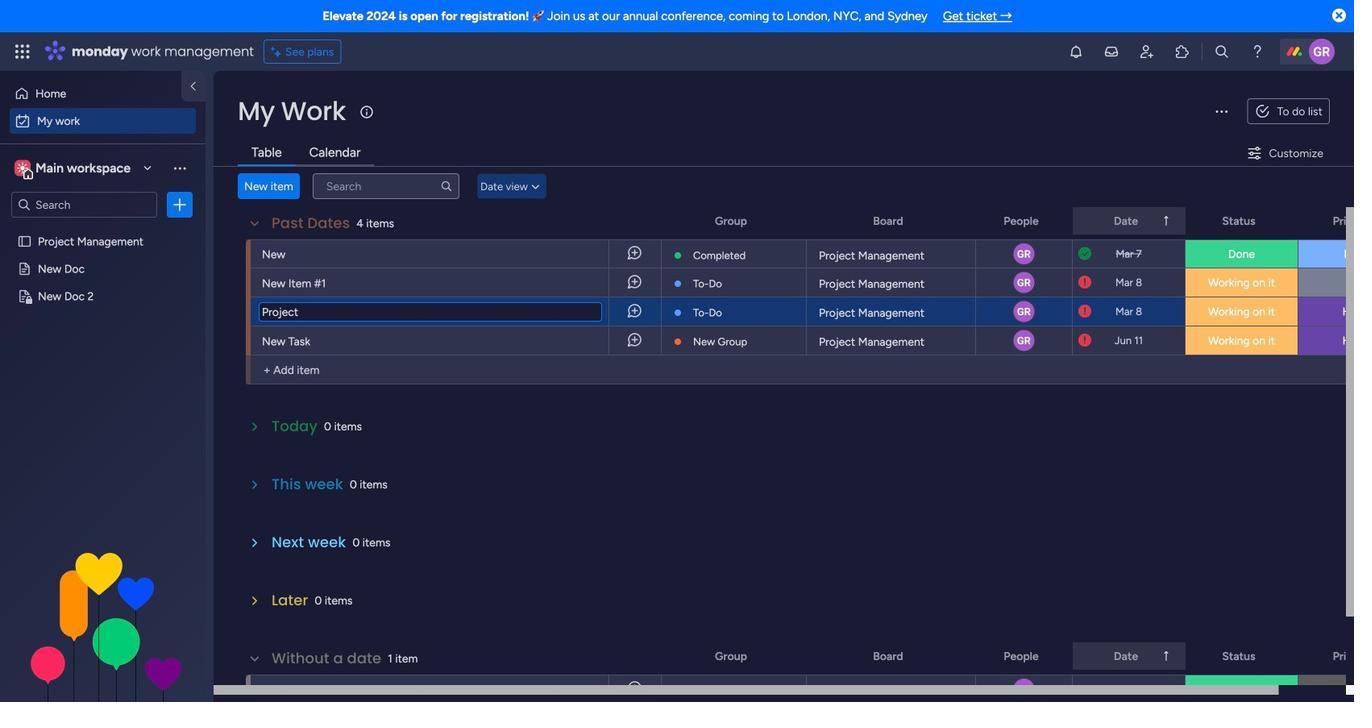 Task type: locate. For each thing, give the bounding box(es) containing it.
1 vertical spatial option
[[10, 108, 196, 134]]

list box
[[0, 224, 206, 528]]

0 vertical spatial menu image
[[1214, 103, 1230, 119]]

1 vertical spatial menu image
[[172, 160, 188, 176]]

1 vertical spatial v2 overdue deadline image
[[1079, 304, 1092, 319]]

menu image
[[1214, 103, 1230, 119], [172, 160, 188, 176]]

lottie animation element
[[0, 539, 206, 702]]

0 vertical spatial option
[[10, 81, 172, 106]]

tab
[[238, 140, 296, 166], [296, 140, 374, 166]]

search image
[[440, 180, 453, 193]]

1 sort image from the top
[[1160, 214, 1173, 227]]

monday marketplace image
[[1175, 44, 1191, 60]]

option
[[10, 81, 172, 106], [10, 108, 196, 134], [0, 227, 206, 230]]

0 vertical spatial v2 overdue deadline image
[[1079, 275, 1092, 290]]

2 public board image from the top
[[17, 261, 32, 276]]

2 sort image from the top
[[1160, 650, 1173, 663]]

0 vertical spatial public board image
[[17, 234, 32, 249]]

invite members image
[[1139, 44, 1155, 60]]

greg robinson image
[[1309, 39, 1335, 65]]

1 vertical spatial column header
[[1073, 643, 1186, 670]]

1 vertical spatial sort image
[[1160, 650, 1173, 663]]

options image
[[172, 197, 188, 213]]

3 v2 overdue deadline image from the top
[[1079, 333, 1092, 348]]

v2 overdue deadline image
[[1079, 275, 1092, 290], [1079, 304, 1092, 319], [1079, 333, 1092, 348]]

1 horizontal spatial menu image
[[1214, 103, 1230, 119]]

1 public board image from the top
[[17, 234, 32, 249]]

2 vertical spatial v2 overdue deadline image
[[1079, 333, 1092, 348]]

0 vertical spatial sort image
[[1160, 214, 1173, 227]]

public board image
[[17, 234, 32, 249], [17, 261, 32, 276]]

column header
[[1073, 207, 1186, 235], [1073, 643, 1186, 670]]

private board image
[[17, 289, 32, 304]]

tab list
[[238, 140, 374, 166]]

v2 done deadline image
[[1079, 246, 1092, 262]]

0 vertical spatial column header
[[1073, 207, 1186, 235]]

sort image
[[1160, 214, 1173, 227], [1160, 650, 1173, 663]]

menu image down search everything icon
[[1214, 103, 1230, 119]]

1 vertical spatial public board image
[[17, 261, 32, 276]]

None search field
[[313, 173, 459, 199]]

help image
[[1250, 44, 1266, 60]]

sort image for second column header from the top
[[1160, 650, 1173, 663]]

1 tab from the left
[[238, 140, 296, 166]]

None field
[[260, 303, 602, 321]]

menu image up options 'image' at the left top of page
[[172, 160, 188, 176]]

2 vertical spatial option
[[0, 227, 206, 230]]

update feed image
[[1104, 44, 1120, 60]]

workspace selection element
[[11, 140, 139, 196]]

see plans image
[[271, 43, 285, 61]]



Task type: describe. For each thing, give the bounding box(es) containing it.
0 horizontal spatial menu image
[[172, 160, 188, 176]]

1 column header from the top
[[1073, 207, 1186, 235]]

sort image for second column header from the bottom of the page
[[1160, 214, 1173, 227]]

views and tools element
[[822, 35, 1335, 68]]

select product image
[[15, 44, 31, 60]]

search everything image
[[1214, 44, 1230, 60]]

Search in workspace field
[[34, 195, 135, 214]]

lottie animation image
[[0, 539, 206, 702]]

1 v2 overdue deadline image from the top
[[1079, 275, 1092, 290]]

2 v2 overdue deadline image from the top
[[1079, 304, 1092, 319]]

2 tab from the left
[[296, 140, 374, 166]]

2 column header from the top
[[1073, 643, 1186, 670]]

Filter dashboard by text search field
[[313, 173, 459, 199]]

notifications image
[[1068, 44, 1085, 60]]



Task type: vqa. For each thing, say whether or not it's contained in the screenshot.
the top The Public Board IMAGE
yes



